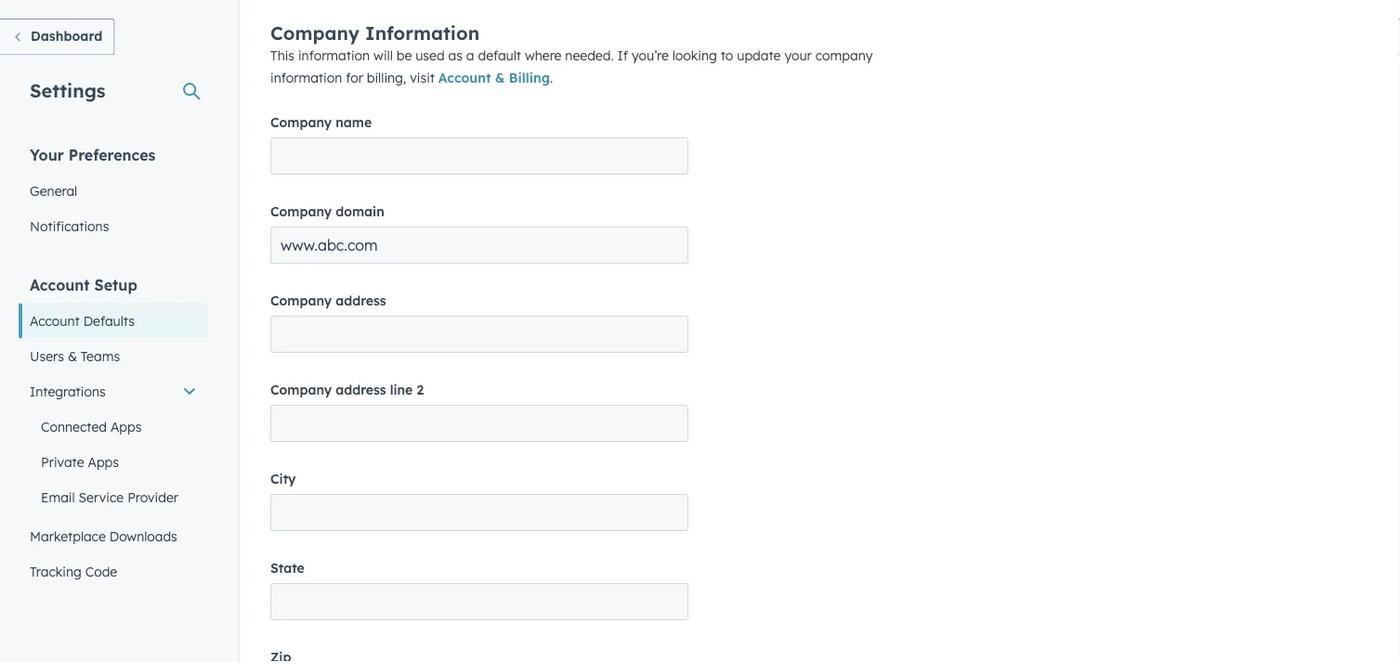 Task type: vqa. For each thing, say whether or not it's contained in the screenshot.
This information will be used as a default where needed. If you're looking to update your company information for billing, visit
yes



Task type: locate. For each thing, give the bounding box(es) containing it.
address for company address line 2
[[336, 382, 386, 398]]

information up the for
[[298, 47, 370, 64]]

company address
[[270, 293, 386, 309]]

integrations
[[30, 383, 106, 399]]

information down this
[[270, 70, 342, 86]]

0 vertical spatial &
[[495, 70, 505, 86]]

needed.
[[565, 47, 614, 64]]

&
[[495, 70, 505, 86], [68, 348, 77, 364]]

2 address from the top
[[336, 382, 386, 398]]

1 horizontal spatial &
[[495, 70, 505, 86]]

default
[[478, 47, 521, 64]]

settings
[[30, 79, 105, 102]]

account setup
[[30, 275, 137, 294]]

address for company address
[[336, 293, 386, 309]]

0 vertical spatial information
[[298, 47, 370, 64]]

apps inside 'link'
[[88, 454, 119, 470]]

address
[[336, 293, 386, 309], [336, 382, 386, 398]]

City text field
[[270, 494, 688, 531]]

general
[[30, 183, 77, 199]]

apps for connected apps
[[110, 419, 142, 435]]

visit
[[410, 70, 435, 86]]

4 company from the top
[[270, 293, 332, 309]]

& inside account setup element
[[68, 348, 77, 364]]

general link
[[19, 173, 208, 209]]

1 vertical spatial account
[[30, 275, 90, 294]]

city
[[270, 471, 296, 487]]

account setup element
[[19, 275, 208, 660]]

address left line
[[336, 382, 386, 398]]

1 vertical spatial apps
[[88, 454, 119, 470]]

users
[[30, 348, 64, 364]]

company address line 2
[[270, 382, 424, 398]]

users & teams link
[[19, 339, 208, 374]]

if
[[617, 47, 628, 64]]

private
[[41, 454, 84, 470]]

account defaults
[[30, 313, 135, 329]]

billing,
[[367, 70, 406, 86]]

integrations button
[[19, 374, 208, 409]]

Company address line 2 text field
[[270, 405, 688, 442]]

account up account defaults
[[30, 275, 90, 294]]

downloads
[[109, 528, 177, 544]]

account
[[438, 70, 491, 86], [30, 275, 90, 294], [30, 313, 80, 329]]

email service provider
[[41, 489, 178, 505]]

& down default
[[495, 70, 505, 86]]

company
[[270, 21, 359, 45], [270, 114, 332, 131], [270, 203, 332, 220], [270, 293, 332, 309], [270, 382, 332, 398]]

apps down integrations button
[[110, 419, 142, 435]]

account up users
[[30, 313, 80, 329]]

email service provider link
[[19, 480, 208, 515]]

1 vertical spatial address
[[336, 382, 386, 398]]

Company domain text field
[[270, 227, 688, 264]]

2
[[417, 382, 424, 398]]

Company address text field
[[270, 316, 688, 353]]

0 horizontal spatial &
[[68, 348, 77, 364]]

notifications link
[[19, 209, 208, 244]]

to
[[721, 47, 733, 64]]

account & billing link
[[438, 70, 550, 86]]

2 vertical spatial account
[[30, 313, 80, 329]]

account down a
[[438, 70, 491, 86]]

company information
[[270, 21, 479, 45]]

5 company from the top
[[270, 382, 332, 398]]

Company name text field
[[270, 138, 688, 175]]

0 vertical spatial apps
[[110, 419, 142, 435]]

update
[[737, 47, 781, 64]]

company for company information
[[270, 21, 359, 45]]

preferences
[[68, 145, 156, 164]]

2 company from the top
[[270, 114, 332, 131]]

service
[[79, 489, 124, 505]]

apps
[[110, 419, 142, 435], [88, 454, 119, 470]]

& right users
[[68, 348, 77, 364]]

marketplace downloads link
[[19, 519, 208, 554]]

1 company from the top
[[270, 21, 359, 45]]

billing
[[509, 70, 550, 86]]

information
[[298, 47, 370, 64], [270, 70, 342, 86]]

your preferences element
[[19, 144, 208, 244]]

1 vertical spatial &
[[68, 348, 77, 364]]

3 company from the top
[[270, 203, 332, 220]]

address down domain
[[336, 293, 386, 309]]

defaults
[[83, 313, 135, 329]]

0 vertical spatial account
[[438, 70, 491, 86]]

0 vertical spatial address
[[336, 293, 386, 309]]

tracking code
[[30, 563, 117, 580]]

this
[[270, 47, 295, 64]]

domain
[[336, 203, 384, 220]]

1 address from the top
[[336, 293, 386, 309]]

1 vertical spatial information
[[270, 70, 342, 86]]

apps up 'service'
[[88, 454, 119, 470]]

marketplace
[[30, 528, 106, 544]]

a
[[466, 47, 474, 64]]



Task type: describe. For each thing, give the bounding box(es) containing it.
your
[[784, 47, 812, 64]]

looking
[[672, 47, 717, 64]]

connected apps link
[[19, 409, 208, 445]]

connected apps
[[41, 419, 142, 435]]

information
[[365, 21, 479, 45]]

account for account defaults
[[30, 313, 80, 329]]

your preferences
[[30, 145, 156, 164]]

.
[[550, 70, 553, 86]]

tracking code link
[[19, 554, 208, 589]]

you're
[[632, 47, 669, 64]]

private apps link
[[19, 445, 208, 480]]

used
[[415, 47, 445, 64]]

company for company domain
[[270, 203, 332, 220]]

this information will be used as a default where needed. if you're looking to update your company information for billing, visit
[[270, 47, 873, 86]]

provider
[[127, 489, 178, 505]]

tracking
[[30, 563, 82, 580]]

code
[[85, 563, 117, 580]]

company for company name
[[270, 114, 332, 131]]

as
[[448, 47, 463, 64]]

account defaults link
[[19, 303, 208, 339]]

dashboard
[[31, 28, 103, 44]]

state
[[270, 560, 304, 576]]

your
[[30, 145, 64, 164]]

users & teams
[[30, 348, 120, 364]]

account & billing .
[[438, 70, 553, 86]]

teams
[[81, 348, 120, 364]]

apps for private apps
[[88, 454, 119, 470]]

company
[[815, 47, 873, 64]]

private apps
[[41, 454, 119, 470]]

account for account setup
[[30, 275, 90, 294]]

company name
[[270, 114, 372, 131]]

connected
[[41, 419, 107, 435]]

name
[[336, 114, 372, 131]]

will
[[374, 47, 393, 64]]

account for account & billing .
[[438, 70, 491, 86]]

State text field
[[270, 583, 688, 621]]

& for teams
[[68, 348, 77, 364]]

marketplace downloads
[[30, 528, 177, 544]]

be
[[396, 47, 412, 64]]

dashboard link
[[0, 19, 115, 55]]

company domain
[[270, 203, 384, 220]]

where
[[525, 47, 562, 64]]

company for company address line 2
[[270, 382, 332, 398]]

company for company address
[[270, 293, 332, 309]]

setup
[[94, 275, 137, 294]]

& for billing
[[495, 70, 505, 86]]

notifications
[[30, 218, 109, 234]]

for
[[346, 70, 363, 86]]

line
[[390, 382, 413, 398]]

email
[[41, 489, 75, 505]]



